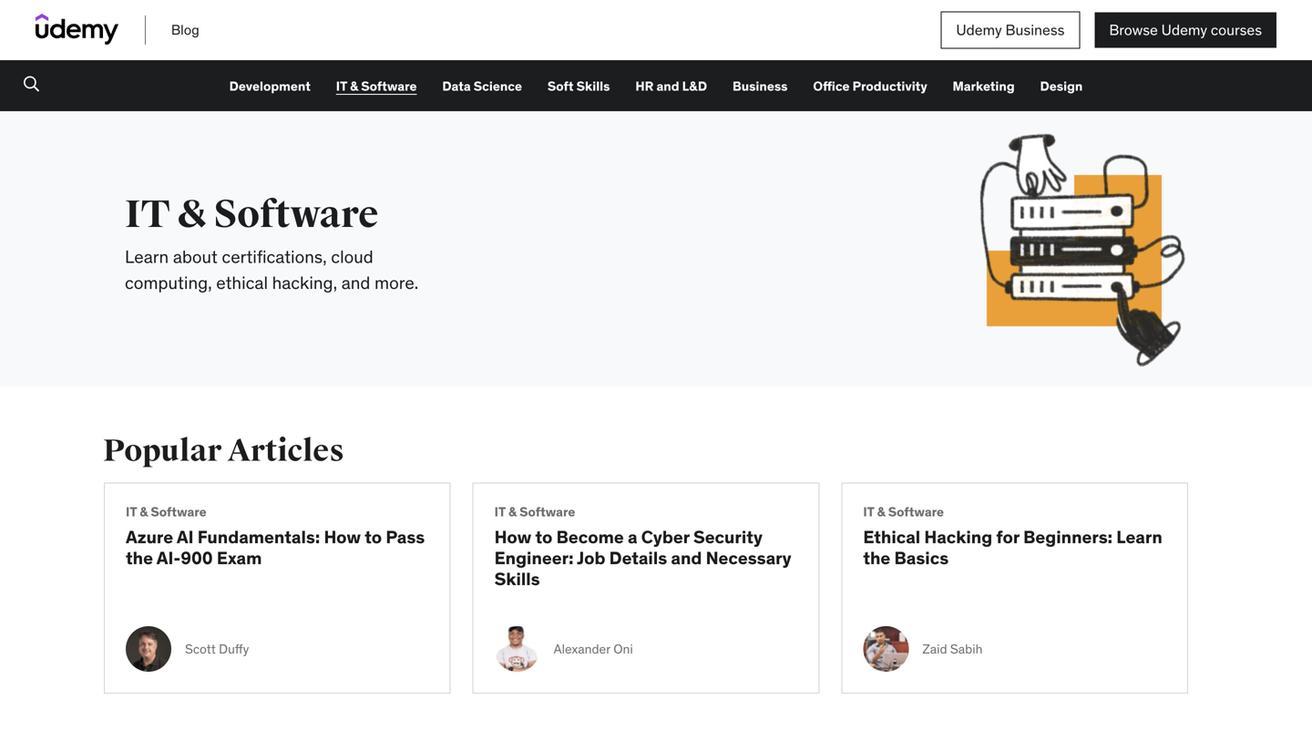 Task type: vqa. For each thing, say whether or not it's contained in the screenshot.
NEED within the Designing In Canva Have A Specific Project You Need To Design? Well, Canva Has You Covered With A Variety Of Pre-Made Templates To Get You Started…
no



Task type: describe. For each thing, give the bounding box(es) containing it.
how to become a cyber security engineer: job details and necessary skills link
[[495, 526, 798, 590]]

marketing
[[953, 78, 1015, 94]]

alexander oni
[[554, 641, 633, 657]]

a
[[628, 526, 638, 548]]

ethical
[[216, 272, 268, 294]]

articles
[[228, 432, 344, 470]]

1 udemy from the left
[[957, 20, 1003, 39]]

hr and l&d link
[[636, 78, 708, 94]]

zaid sabih
[[923, 641, 983, 657]]

zaid
[[923, 641, 948, 657]]

ai-
[[157, 547, 181, 569]]

soft skills
[[548, 78, 610, 94]]

computing,
[[125, 272, 212, 294]]

hr and l&d
[[636, 78, 708, 94]]

office productivity
[[814, 78, 928, 94]]

& for it & software
[[350, 78, 358, 94]]

udemy image
[[36, 11, 118, 47]]

it & software
[[336, 78, 417, 94]]

ai
[[177, 526, 194, 548]]

l&d
[[682, 78, 708, 94]]

it & software how to become a cyber security engineer: job details and necessary skills
[[495, 504, 792, 590]]

0 vertical spatial and
[[657, 78, 680, 94]]

more.
[[375, 272, 419, 294]]

it for it & software how to become a cyber security engineer: job details and necessary skills
[[495, 504, 506, 520]]

hr
[[636, 78, 654, 94]]

0 vertical spatial skills
[[577, 78, 610, 94]]

fundamentals:
[[198, 526, 320, 548]]

browse udemy courses
[[1110, 20, 1263, 39]]

the inside it & software ethical hacking for beginners: learn the basics
[[864, 547, 891, 569]]

become
[[557, 526, 624, 548]]

design link
[[1041, 78, 1083, 94]]

0 horizontal spatial business
[[733, 78, 788, 94]]

it & software azure ai fundamentals: how to pass the ai-900 exam
[[126, 504, 425, 569]]

it & software link
[[336, 78, 417, 94]]

software for it & software
[[361, 78, 417, 94]]

cyber
[[642, 526, 690, 548]]

& for it & software learn about certifications, cloud computing, ethical hacking, and more.
[[178, 191, 207, 238]]

scott
[[185, 641, 216, 657]]

skills inside it & software how to become a cyber security engineer: job details and necessary skills
[[495, 568, 540, 590]]

scott duffy
[[185, 641, 249, 657]]

software for it & software how to become a cyber security engineer: job details and necessary skills
[[520, 504, 576, 520]]

search icon image
[[24, 75, 39, 93]]

data science link
[[442, 78, 522, 94]]

for
[[997, 526, 1020, 548]]

& for it & software azure ai fundamentals: how to pass the ai-900 exam
[[140, 504, 148, 520]]

it for it & software learn about certifications, cloud computing, ethical hacking, and more.
[[125, 191, 170, 238]]

0 vertical spatial business
[[1006, 20, 1065, 39]]

certifications,
[[222, 246, 327, 268]]

oni
[[614, 641, 633, 657]]

azure ai fundamentals: how to pass the ai-900 exam link
[[126, 526, 429, 589]]

to inside it & software how to become a cyber security engineer: job details and necessary skills
[[536, 526, 553, 548]]

and inside it & software how to become a cyber security engineer: job details and necessary skills
[[671, 547, 702, 569]]

software for it & software learn about certifications, cloud computing, ethical hacking, and more.
[[214, 191, 379, 238]]



Task type: locate. For each thing, give the bounding box(es) containing it.
it for it & software ethical hacking for beginners: learn the basics
[[864, 504, 875, 520]]

how left pass
[[324, 526, 361, 548]]

1 vertical spatial skills
[[495, 568, 540, 590]]

how inside it & software azure ai fundamentals: how to pass the ai-900 exam
[[324, 526, 361, 548]]

courses
[[1211, 20, 1263, 39]]

office
[[814, 78, 850, 94]]

ethical
[[864, 526, 921, 548]]

basics
[[895, 547, 949, 569]]

1 horizontal spatial skills
[[577, 78, 610, 94]]

job
[[577, 547, 606, 569]]

0 horizontal spatial udemy
[[957, 20, 1003, 39]]

office productivity link
[[814, 78, 928, 94]]

& inside it & software learn about certifications, cloud computing, ethical hacking, and more.
[[178, 191, 207, 238]]

and
[[657, 78, 680, 94], [342, 272, 371, 294], [671, 547, 702, 569]]

& inside it & software how to become a cyber security engineer: job details and necessary skills
[[509, 504, 517, 520]]

business link
[[733, 78, 788, 94]]

popular
[[103, 432, 222, 470]]

it inside it & software how to become a cyber security engineer: job details and necessary skills
[[495, 504, 506, 520]]

necessary
[[706, 547, 792, 569]]

pass
[[386, 526, 425, 548]]

details
[[610, 547, 667, 569]]

learn
[[125, 246, 169, 268], [1117, 526, 1163, 548]]

sabih
[[951, 641, 983, 657]]

2 udemy from the left
[[1162, 20, 1208, 39]]

software up engineer:
[[520, 504, 576, 520]]

duffy
[[219, 641, 249, 657]]

and right hr
[[657, 78, 680, 94]]

data science
[[442, 78, 522, 94]]

& right development link
[[350, 78, 358, 94]]

the inside it & software azure ai fundamentals: how to pass the ai-900 exam
[[126, 547, 153, 569]]

to inside it & software azure ai fundamentals: how to pass the ai-900 exam
[[365, 526, 382, 548]]

ethical hacking for beginners: learn the basics link
[[864, 526, 1167, 589]]

it & software learn about certifications, cloud computing, ethical hacking, and more.
[[125, 191, 419, 294]]

skills left 'job'
[[495, 568, 540, 590]]

software up the ethical
[[889, 504, 944, 520]]

skills right soft
[[577, 78, 610, 94]]

software up certifications,
[[214, 191, 379, 238]]

udemy business
[[957, 20, 1065, 39]]

data
[[442, 78, 471, 94]]

marketing link
[[953, 78, 1015, 94]]

software for it & software azure ai fundamentals: how to pass the ai-900 exam
[[151, 504, 207, 520]]

1 vertical spatial business
[[733, 78, 788, 94]]

it inside it & software learn about certifications, cloud computing, ethical hacking, and more.
[[125, 191, 170, 238]]

900
[[181, 547, 213, 569]]

it inside it & software azure ai fundamentals: how to pass the ai-900 exam
[[126, 504, 137, 520]]

to
[[365, 526, 382, 548], [536, 526, 553, 548]]

security
[[694, 526, 763, 548]]

it up azure
[[126, 504, 137, 520]]

the left the basics
[[864, 547, 891, 569]]

skills
[[577, 78, 610, 94], [495, 568, 540, 590]]

business up design
[[1006, 20, 1065, 39]]

how inside it & software how to become a cyber security engineer: job details and necessary skills
[[495, 526, 532, 548]]

1 how from the left
[[324, 526, 361, 548]]

productivity
[[853, 78, 928, 94]]

soft
[[548, 78, 574, 94]]

1 horizontal spatial the
[[864, 547, 891, 569]]

it for it & software azure ai fundamentals: how to pass the ai-900 exam
[[126, 504, 137, 520]]

business
[[1006, 20, 1065, 39], [733, 78, 788, 94]]

development
[[229, 78, 311, 94]]

it & software ethical hacking for beginners: learn the basics
[[864, 504, 1163, 569]]

& up engineer:
[[509, 504, 517, 520]]

& up about
[[178, 191, 207, 238]]

and down cloud
[[342, 272, 371, 294]]

browse udemy courses link
[[1095, 12, 1277, 48]]

popular articles
[[103, 432, 344, 470]]

how
[[324, 526, 361, 548], [495, 526, 532, 548]]

design
[[1041, 78, 1083, 94]]

browse
[[1110, 20, 1159, 39]]

1 horizontal spatial business
[[1006, 20, 1065, 39]]

& inside it & software ethical hacking for beginners: learn the basics
[[878, 504, 886, 520]]

0 horizontal spatial the
[[126, 547, 153, 569]]

it inside it & software ethical hacking for beginners: learn the basics
[[864, 504, 875, 520]]

1 horizontal spatial learn
[[1117, 526, 1163, 548]]

& for it & software how to become a cyber security engineer: job details and necessary skills
[[509, 504, 517, 520]]

1 the from the left
[[126, 547, 153, 569]]

1 horizontal spatial to
[[536, 526, 553, 548]]

learn inside it & software learn about certifications, cloud computing, ethical hacking, and more.
[[125, 246, 169, 268]]

it
[[336, 78, 347, 94], [125, 191, 170, 238], [126, 504, 137, 520], [495, 504, 506, 520], [864, 504, 875, 520]]

beginners:
[[1024, 526, 1113, 548]]

software for it & software ethical hacking for beginners: learn the basics
[[889, 504, 944, 520]]

1 horizontal spatial how
[[495, 526, 532, 548]]

software inside it & software azure ai fundamentals: how to pass the ai-900 exam
[[151, 504, 207, 520]]

udemy business link
[[941, 11, 1081, 49]]

business right l&d
[[733, 78, 788, 94]]

udemy up marketing link
[[957, 20, 1003, 39]]

2 to from the left
[[536, 526, 553, 548]]

1 to from the left
[[365, 526, 382, 548]]

1 horizontal spatial udemy
[[1162, 20, 1208, 39]]

software inside it & software how to become a cyber security engineer: job details and necessary skills
[[520, 504, 576, 520]]

software inside it & software learn about certifications, cloud computing, ethical hacking, and more.
[[214, 191, 379, 238]]

1 vertical spatial and
[[342, 272, 371, 294]]

it up computing,
[[125, 191, 170, 238]]

the left ai-
[[126, 547, 153, 569]]

0 horizontal spatial learn
[[125, 246, 169, 268]]

it up engineer:
[[495, 504, 506, 520]]

& for it & software ethical hacking for beginners: learn the basics
[[878, 504, 886, 520]]

software left data at the top left of page
[[361, 78, 417, 94]]

and right details
[[671, 547, 702, 569]]

0 horizontal spatial skills
[[495, 568, 540, 590]]

0 vertical spatial learn
[[125, 246, 169, 268]]

2 how from the left
[[495, 526, 532, 548]]

software
[[361, 78, 417, 94], [214, 191, 379, 238], [151, 504, 207, 520], [520, 504, 576, 520], [889, 504, 944, 520]]

udemy right browse
[[1162, 20, 1208, 39]]

azure
[[126, 526, 173, 548]]

blog
[[171, 21, 200, 39]]

& inside it & software azure ai fundamentals: how to pass the ai-900 exam
[[140, 504, 148, 520]]

Search text field
[[0, 60, 55, 111]]

engineer:
[[495, 547, 574, 569]]

2 the from the left
[[864, 547, 891, 569]]

software inside it & software ethical hacking for beginners: learn the basics
[[889, 504, 944, 520]]

hacking
[[925, 526, 993, 548]]

alexander
[[554, 641, 611, 657]]

software up the ai
[[151, 504, 207, 520]]

blog link
[[171, 21, 200, 39]]

about
[[173, 246, 218, 268]]

the
[[126, 547, 153, 569], [864, 547, 891, 569]]

&
[[350, 78, 358, 94], [178, 191, 207, 238], [140, 504, 148, 520], [509, 504, 517, 520], [878, 504, 886, 520]]

it up the ethical
[[864, 504, 875, 520]]

soft skills link
[[548, 78, 610, 94]]

science
[[474, 78, 522, 94]]

how left become
[[495, 526, 532, 548]]

learn up computing,
[[125, 246, 169, 268]]

learn inside it & software ethical hacking for beginners: learn the basics
[[1117, 526, 1163, 548]]

cloud
[[331, 246, 374, 268]]

exam
[[217, 547, 262, 569]]

it right development link
[[336, 78, 347, 94]]

and inside it & software learn about certifications, cloud computing, ethical hacking, and more.
[[342, 272, 371, 294]]

to left become
[[536, 526, 553, 548]]

learn right beginners:
[[1117, 526, 1163, 548]]

0 horizontal spatial how
[[324, 526, 361, 548]]

hacking,
[[272, 272, 337, 294]]

0 horizontal spatial to
[[365, 526, 382, 548]]

& up azure
[[140, 504, 148, 520]]

to left pass
[[365, 526, 382, 548]]

development link
[[229, 78, 311, 94]]

udemy
[[957, 20, 1003, 39], [1162, 20, 1208, 39]]

& up the ethical
[[878, 504, 886, 520]]

it for it & software
[[336, 78, 347, 94]]

2 vertical spatial and
[[671, 547, 702, 569]]

1 vertical spatial learn
[[1117, 526, 1163, 548]]



